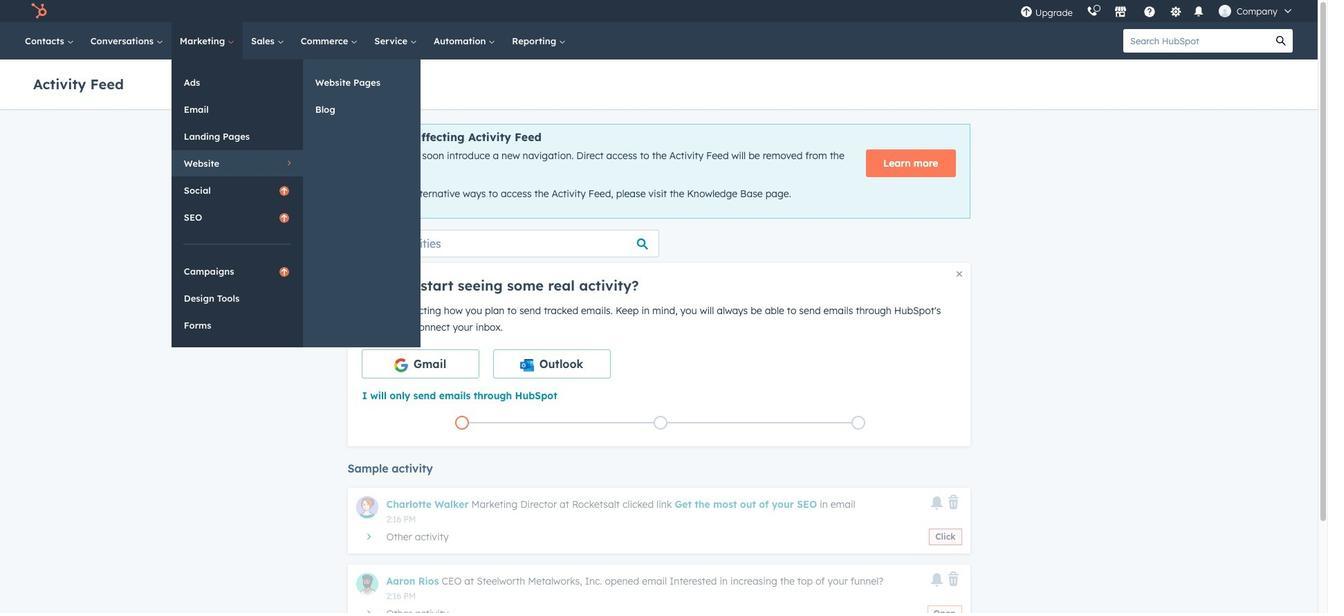 Task type: describe. For each thing, give the bounding box(es) containing it.
Search activities search field
[[348, 230, 659, 257]]

onboarding.steps.finalstep.title image
[[856, 420, 862, 427]]

Search HubSpot search field
[[1124, 29, 1270, 53]]

jacob simon image
[[1219, 5, 1232, 17]]

marketing menu
[[172, 60, 421, 347]]



Task type: locate. For each thing, give the bounding box(es) containing it.
None checkbox
[[362, 349, 479, 378]]

None checkbox
[[493, 349, 611, 378]]

onboarding.steps.sendtrackedemailingmail.title image
[[657, 420, 664, 427]]

menu
[[1014, 0, 1302, 22]]

close image
[[957, 271, 962, 277]]

list
[[363, 413, 958, 432]]

marketplaces image
[[1115, 6, 1127, 19]]



Task type: vqa. For each thing, say whether or not it's contained in the screenshot.
topmost will
no



